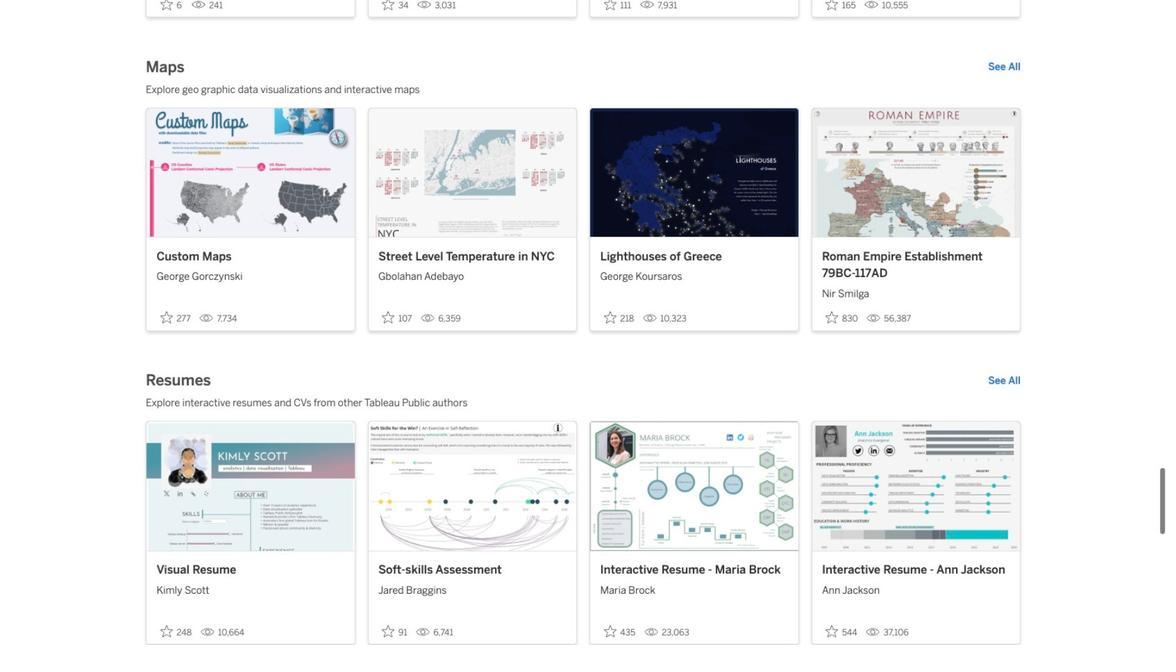 Task type: describe. For each thing, give the bounding box(es) containing it.
resumes heading
[[146, 371, 211, 391]]

explore geo graphic data visualizations and interactive maps element
[[146, 82, 1021, 97]]

see all resumes element
[[989, 374, 1021, 389]]

maps heading
[[146, 57, 185, 77]]

explore interactive resumes and cvs from other tableau public authors element
[[146, 396, 1021, 411]]



Task type: vqa. For each thing, say whether or not it's contained in the screenshot.
2nd See All link from the bottom
no



Task type: locate. For each thing, give the bounding box(es) containing it.
add favorite image
[[160, 0, 173, 10], [604, 311, 617, 324], [826, 311, 839, 324], [382, 625, 395, 638], [604, 625, 617, 638]]

add favorite image
[[382, 0, 395, 10], [604, 0, 617, 10], [826, 0, 839, 10], [160, 311, 173, 324], [382, 311, 395, 324], [160, 625, 173, 638], [826, 625, 839, 638]]

Add Favorite button
[[157, 0, 187, 14], [379, 0, 413, 14], [601, 0, 635, 14], [822, 0, 860, 14], [157, 308, 195, 328], [379, 308, 416, 328], [601, 308, 638, 328], [822, 308, 862, 328], [157, 622, 196, 642], [379, 622, 411, 642], [601, 622, 639, 642], [822, 622, 862, 642]]

workbook thumbnail image
[[147, 108, 355, 237], [369, 108, 577, 237], [591, 108, 799, 237], [812, 108, 1021, 237], [147, 422, 355, 551], [369, 422, 577, 551], [591, 422, 799, 551], [812, 422, 1021, 551]]

see all maps element
[[989, 60, 1021, 75]]



